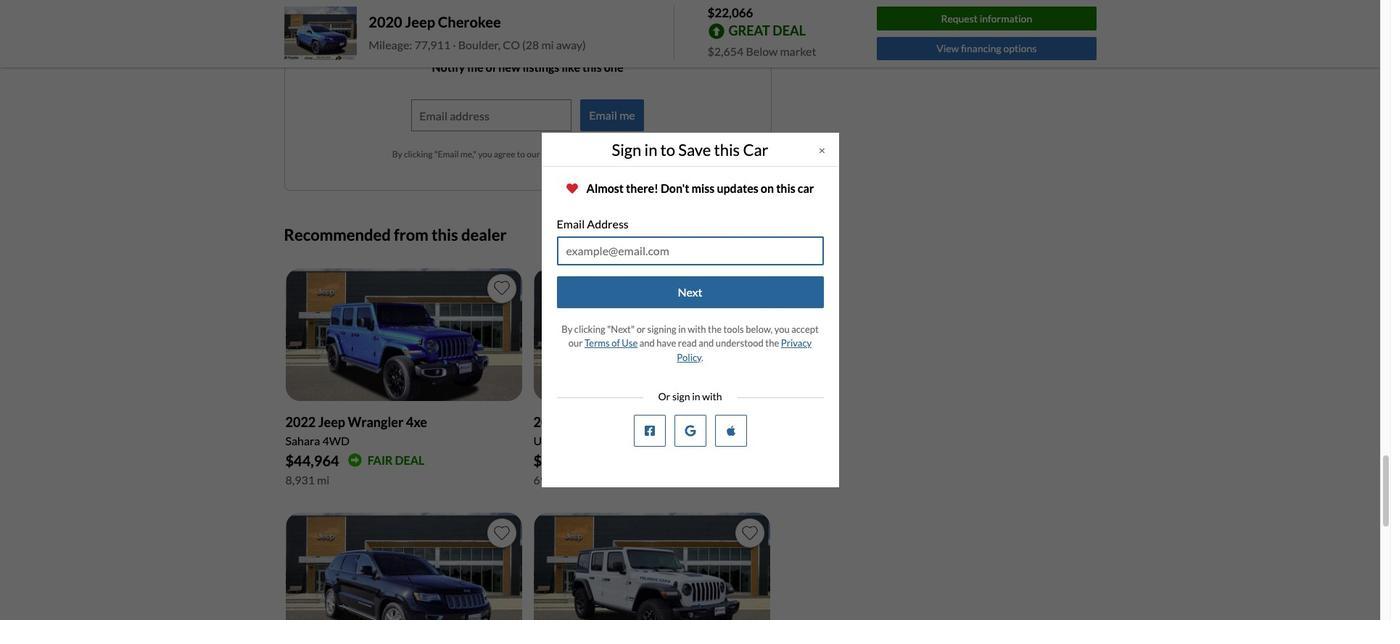 Task type: describe. For each thing, give the bounding box(es) containing it.
s
[[616, 434, 622, 447]]

2015 jeep grand cherokee image
[[285, 513, 522, 620]]

mi for $44,964
[[317, 473, 330, 487]]

cherokee
[[438, 13, 501, 31]]

this right from
[[432, 225, 458, 244]]

heart image
[[566, 182, 578, 194]]

sign in to save this car
[[612, 140, 768, 160]]

deal
[[773, 22, 806, 38]]

next
[[678, 285, 702, 299]]

notify
[[432, 60, 465, 74]]

2 horizontal spatial and
[[699, 337, 714, 349]]

apple image
[[723, 425, 738, 436]]

me for notify
[[467, 60, 483, 74]]

terms inside sign in to save this car dialog
[[585, 337, 610, 349]]

(28
[[522, 38, 539, 52]]

8,931 mi
[[285, 473, 330, 487]]

address
[[587, 217, 629, 230]]

great
[[729, 22, 770, 38]]

$29,661
[[533, 452, 587, 469]]

69,247
[[533, 473, 570, 487]]

have
[[657, 337, 676, 349]]

accept
[[791, 323, 819, 335]]

to inside dialog
[[660, 140, 675, 160]]

clicking for "email
[[404, 149, 433, 160]]

the inside by clicking "next" or signing in with the tools below, you accept our
[[708, 323, 722, 335]]

Email address email field
[[412, 100, 571, 131]]

2022 jeep wrangler 4xe sahara 4wd
[[285, 414, 427, 447]]

this left car on the right of the page
[[714, 140, 740, 160]]

request information button
[[877, 7, 1096, 30]]

1 vertical spatial terms of use link
[[585, 337, 638, 349]]

information
[[980, 12, 1032, 24]]

scroll right image
[[756, 230, 763, 242]]

0 vertical spatial you
[[478, 149, 492, 160]]

save
[[678, 140, 711, 160]]

0 horizontal spatial privacy policy link
[[542, 149, 595, 160]]

·
[[453, 38, 456, 52]]

by for by clicking "next" or signing in with the tools below, you accept our
[[562, 323, 572, 335]]

one
[[604, 60, 623, 74]]

1 vertical spatial with
[[702, 390, 722, 402]]

or sign in with
[[658, 390, 722, 402]]

you inside by clicking "next" or signing in with the tools below, you accept our
[[774, 323, 790, 335]]

$2,654 below market
[[707, 44, 816, 58]]

4wd inside 2018 jeep wrangler unlimited sport s 4wd
[[625, 434, 652, 447]]

car
[[743, 140, 768, 160]]

co
[[503, 38, 520, 52]]

× button
[[806, 134, 838, 166]]

dealer
[[461, 225, 507, 244]]

with inside by clicking "next" or signing in with the tools below, you accept our
[[688, 323, 706, 335]]

2020
[[369, 13, 402, 31]]

unlimited
[[533, 434, 584, 447]]

email me button
[[580, 99, 644, 131]]

0 vertical spatial policy
[[572, 149, 595, 160]]

1 horizontal spatial use
[[647, 149, 661, 160]]

privacy inside privacy policy
[[781, 337, 812, 349]]

updates
[[717, 181, 758, 195]]

mi for $29,661
[[572, 473, 584, 487]]

"email
[[434, 149, 459, 160]]

below
[[746, 44, 778, 58]]

our inside by clicking "next" or signing in with the tools below, you accept our
[[568, 337, 583, 349]]

77,911
[[414, 38, 451, 52]]

by clicking "email me," you agree to our privacy policy and terms of use .
[[392, 149, 663, 160]]

me,"
[[460, 149, 476, 160]]

me for email
[[619, 108, 635, 122]]

2020 jeep cherokee image
[[284, 6, 357, 61]]

jeep for 2018
[[566, 414, 593, 430]]

0 vertical spatial 2022 jeep wrangler 4xe image
[[285, 268, 522, 401]]

privacy policy
[[677, 337, 812, 363]]

signing
[[647, 323, 676, 335]]

market
[[780, 44, 816, 58]]

or
[[637, 323, 646, 335]]

wrangler for $29,661
[[596, 414, 651, 430]]

almost there! don't miss updates on this car
[[586, 181, 814, 195]]

email for email me
[[589, 108, 617, 122]]

next button
[[557, 276, 824, 308]]

fair
[[368, 453, 393, 467]]

privacy policy link inside sign in to save this car dialog
[[677, 337, 812, 363]]

1 vertical spatial 2022 jeep wrangler 4xe image
[[533, 513, 770, 620]]

tools
[[723, 323, 744, 335]]

car
[[798, 181, 814, 195]]

jeep for 2020
[[405, 13, 435, 31]]

"next"
[[607, 323, 635, 335]]

this right "on"
[[776, 181, 795, 195]]

away)
[[556, 38, 586, 52]]

scroll left image
[[713, 230, 720, 242]]

clicking for "next"
[[574, 323, 605, 335]]

1 vertical spatial of
[[637, 149, 645, 160]]

request
[[941, 12, 978, 24]]

there!
[[626, 181, 658, 195]]

below,
[[746, 323, 773, 335]]

sign
[[612, 140, 641, 160]]

4xe
[[406, 414, 427, 430]]



Task type: vqa. For each thing, say whether or not it's contained in the screenshot.
L within start online, finalize with the dealer 2019 honda odyssey ex-l fwd
no



Task type: locate. For each thing, give the bounding box(es) containing it.
2 wrangler from the left
[[596, 414, 651, 430]]

0 horizontal spatial terms
[[585, 337, 610, 349]]

don't
[[661, 181, 689, 195]]

use inside sign in to save this car dialog
[[622, 337, 638, 349]]

0 vertical spatial privacy policy link
[[542, 149, 595, 160]]

in inside by clicking "next" or signing in with the tools below, you accept our
[[678, 323, 686, 335]]

of inside sign in to save this car dialog
[[612, 337, 620, 349]]

privacy up "heart" image
[[542, 149, 570, 160]]

sign
[[672, 390, 690, 402]]

by
[[392, 149, 402, 160], [562, 323, 572, 335]]

0 horizontal spatial jeep
[[318, 414, 345, 430]]

1 horizontal spatial mi
[[541, 38, 554, 52]]

terms of use link up 'there!'
[[612, 149, 661, 160]]

. down terms of use and have read and understood the
[[701, 352, 703, 363]]

and left sign
[[596, 149, 611, 160]]

policy up "heart" image
[[572, 149, 595, 160]]

of up 'there!'
[[637, 149, 645, 160]]

terms down "next" at the bottom of page
[[585, 337, 610, 349]]

1 vertical spatial the
[[765, 337, 779, 349]]

1 vertical spatial privacy
[[781, 337, 812, 349]]

view financing options button
[[877, 37, 1096, 61]]

$44,964
[[285, 452, 339, 469]]

2018 jeep wrangler image
[[533, 268, 770, 401]]

read
[[678, 337, 697, 349]]

privacy down accept
[[781, 337, 812, 349]]

terms of use link
[[612, 149, 661, 160], [585, 337, 638, 349]]

wrangler inside 2018 jeep wrangler unlimited sport s 4wd
[[596, 414, 651, 430]]

0 horizontal spatial by
[[392, 149, 402, 160]]

you right me,"
[[478, 149, 492, 160]]

0 horizontal spatial use
[[622, 337, 638, 349]]

jeep up sport
[[566, 414, 593, 430]]

request information
[[941, 12, 1032, 24]]

clicking left "next" at the bottom of page
[[574, 323, 605, 335]]

0 horizontal spatial me
[[467, 60, 483, 74]]

terms up 'there!'
[[612, 149, 635, 160]]

or
[[658, 390, 670, 402]]

like
[[562, 60, 580, 74]]

deal
[[395, 453, 425, 467]]

privacy
[[542, 149, 570, 160], [781, 337, 812, 349]]

1 horizontal spatial terms
[[612, 149, 635, 160]]

1 horizontal spatial privacy
[[781, 337, 812, 349]]

1 horizontal spatial by
[[562, 323, 572, 335]]

1 vertical spatial by
[[562, 323, 572, 335]]

sport
[[586, 434, 614, 447]]

1 horizontal spatial in
[[678, 323, 686, 335]]

recommended from this dealer
[[284, 225, 507, 244]]

boulder,
[[458, 38, 501, 52]]

0 vertical spatial our
[[527, 149, 540, 160]]

great deal
[[729, 22, 806, 38]]

terms of use and have read and understood the
[[585, 337, 781, 349]]

with right sign
[[702, 390, 722, 402]]

0 vertical spatial with
[[688, 323, 706, 335]]

to
[[660, 140, 675, 160], [517, 149, 525, 160]]

8,931
[[285, 473, 315, 487]]

google image
[[683, 425, 697, 436]]

to left the save
[[660, 140, 675, 160]]

0 vertical spatial terms
[[612, 149, 635, 160]]

1 horizontal spatial 4wd
[[625, 434, 652, 447]]

email inside button
[[589, 108, 617, 122]]

privacy policy link down tools
[[677, 337, 812, 363]]

0 vertical spatial me
[[467, 60, 483, 74]]

wrangler up fair
[[348, 414, 403, 430]]

.
[[661, 149, 663, 160], [701, 352, 703, 363]]

0 horizontal spatial of
[[486, 60, 496, 74]]

0 vertical spatial by
[[392, 149, 402, 160]]

understood
[[716, 337, 764, 349]]

1 vertical spatial in
[[678, 323, 686, 335]]

1 horizontal spatial 2022 jeep wrangler 4xe image
[[533, 513, 770, 620]]

the down below,
[[765, 337, 779, 349]]

$22,066
[[707, 5, 753, 20]]

2018
[[533, 414, 564, 430]]

0 vertical spatial in
[[644, 140, 657, 160]]

0 horizontal spatial policy
[[572, 149, 595, 160]]

1 vertical spatial policy
[[677, 352, 701, 363]]

privacy policy link up "heart" image
[[542, 149, 595, 160]]

0 horizontal spatial email
[[557, 217, 585, 230]]

0 horizontal spatial .
[[661, 149, 663, 160]]

1 vertical spatial terms
[[585, 337, 610, 349]]

this right "like"
[[582, 60, 602, 74]]

email
[[589, 108, 617, 122], [557, 217, 585, 230]]

mileage:
[[369, 38, 412, 52]]

me
[[467, 60, 483, 74], [619, 108, 635, 122]]

2 horizontal spatial in
[[692, 390, 700, 402]]

financing
[[961, 42, 1001, 55]]

with up read
[[688, 323, 706, 335]]

2022
[[285, 414, 316, 430]]

0 horizontal spatial 4wd
[[322, 434, 350, 447]]

1 horizontal spatial wrangler
[[596, 414, 651, 430]]

email address
[[557, 217, 629, 230]]

fair deal image
[[348, 454, 362, 468]]

0 horizontal spatial and
[[596, 149, 611, 160]]

view financing options
[[936, 42, 1037, 55]]

policy
[[572, 149, 595, 160], [677, 352, 701, 363]]

terms of use link down "next" at the bottom of page
[[585, 337, 638, 349]]

1 vertical spatial .
[[701, 352, 703, 363]]

1 horizontal spatial clicking
[[574, 323, 605, 335]]

wrangler for $44,964
[[348, 414, 403, 430]]

1 horizontal spatial email
[[589, 108, 617, 122]]

2 horizontal spatial mi
[[572, 473, 584, 487]]

mi down $44,964
[[317, 473, 330, 487]]

1 vertical spatial use
[[622, 337, 638, 349]]

0 horizontal spatial clicking
[[404, 149, 433, 160]]

me up sign
[[619, 108, 635, 122]]

jeep inside 2020 jeep cherokee mileage: 77,911 · boulder, co (28 mi away)
[[405, 13, 435, 31]]

email for email address
[[557, 217, 585, 230]]

by for by clicking "email me," you agree to our privacy policy and terms of use .
[[392, 149, 402, 160]]

0 horizontal spatial you
[[478, 149, 492, 160]]

to right agree
[[517, 149, 525, 160]]

view
[[936, 42, 959, 55]]

of left new
[[486, 60, 496, 74]]

0 horizontal spatial to
[[517, 149, 525, 160]]

2022 jeep wrangler 4xe image
[[285, 268, 522, 401], [533, 513, 770, 620]]

0 vertical spatial use
[[647, 149, 661, 160]]

with
[[688, 323, 706, 335], [702, 390, 722, 402]]

use right sign
[[647, 149, 661, 160]]

1 horizontal spatial .
[[701, 352, 703, 363]]

email inside sign in to save this car dialog
[[557, 217, 585, 230]]

by inside by clicking "next" or signing in with the tools below, you accept our
[[562, 323, 572, 335]]

recommended
[[284, 225, 391, 244]]

by left "email
[[392, 149, 402, 160]]

1 horizontal spatial our
[[568, 337, 583, 349]]

2018 jeep wrangler unlimited sport s 4wd
[[533, 414, 652, 447]]

1 horizontal spatial the
[[765, 337, 779, 349]]

mi down $29,661
[[572, 473, 584, 487]]

1 horizontal spatial to
[[660, 140, 675, 160]]

clicking left "email
[[404, 149, 433, 160]]

0 horizontal spatial 2022 jeep wrangler 4xe image
[[285, 268, 522, 401]]

me inside "email me" button
[[619, 108, 635, 122]]

0 horizontal spatial wrangler
[[348, 414, 403, 430]]

1 vertical spatial you
[[774, 323, 790, 335]]

mi inside 2020 jeep cherokee mileage: 77,911 · boulder, co (28 mi away)
[[541, 38, 554, 52]]

me down boulder,
[[467, 60, 483, 74]]

1 vertical spatial our
[[568, 337, 583, 349]]

mi right the (28
[[541, 38, 554, 52]]

you
[[478, 149, 492, 160], [774, 323, 790, 335]]

facebook square image
[[642, 425, 657, 436]]

Email Address text field
[[557, 236, 824, 265]]

privacy policy link
[[542, 149, 595, 160], [677, 337, 812, 363]]

×
[[819, 143, 825, 156]]

1 horizontal spatial privacy policy link
[[677, 337, 812, 363]]

0 horizontal spatial the
[[708, 323, 722, 335]]

by left "next" at the bottom of page
[[562, 323, 572, 335]]

2020 jeep cherokee mileage: 77,911 · boulder, co (28 mi away)
[[369, 13, 586, 52]]

2 vertical spatial of
[[612, 337, 620, 349]]

jeep
[[405, 13, 435, 31], [318, 414, 345, 430], [566, 414, 593, 430]]

and right read
[[699, 337, 714, 349]]

jeep for 2022
[[318, 414, 345, 430]]

. left the save
[[661, 149, 663, 160]]

0 vertical spatial .
[[661, 149, 663, 160]]

use
[[647, 149, 661, 160], [622, 337, 638, 349]]

notify me of new listings like this one
[[432, 60, 623, 74]]

the
[[708, 323, 722, 335], [765, 337, 779, 349]]

wrangler inside 2022 jeep wrangler 4xe sahara 4wd
[[348, 414, 403, 430]]

. inside sign in to save this car dialog
[[701, 352, 703, 363]]

0 vertical spatial the
[[708, 323, 722, 335]]

almost
[[586, 181, 624, 195]]

new
[[499, 60, 521, 74]]

by clicking "next" or signing in with the tools below, you accept our
[[562, 323, 819, 349]]

1 horizontal spatial of
[[612, 337, 620, 349]]

4wd
[[322, 434, 350, 447], [625, 434, 652, 447]]

0 horizontal spatial in
[[644, 140, 657, 160]]

1 vertical spatial privacy policy link
[[677, 337, 812, 363]]

2 horizontal spatial of
[[637, 149, 645, 160]]

this
[[582, 60, 602, 74], [714, 140, 740, 160], [776, 181, 795, 195], [432, 225, 458, 244]]

policy down read
[[677, 352, 701, 363]]

email me
[[589, 108, 635, 122]]

wrangler up s
[[596, 414, 651, 430]]

on
[[761, 181, 774, 195]]

1 horizontal spatial jeep
[[405, 13, 435, 31]]

use down "next" at the bottom of page
[[622, 337, 638, 349]]

4wd right s
[[625, 434, 652, 447]]

clicking inside by clicking "next" or signing in with the tools below, you accept our
[[574, 323, 605, 335]]

the left tools
[[708, 323, 722, 335]]

0 vertical spatial email
[[589, 108, 617, 122]]

2 vertical spatial in
[[692, 390, 700, 402]]

2 horizontal spatial jeep
[[566, 414, 593, 430]]

listings
[[523, 60, 559, 74]]

mi
[[541, 38, 554, 52], [317, 473, 330, 487], [572, 473, 584, 487]]

of
[[486, 60, 496, 74], [637, 149, 645, 160], [612, 337, 620, 349]]

0 vertical spatial terms of use link
[[612, 149, 661, 160]]

1 vertical spatial me
[[619, 108, 635, 122]]

4wd inside 2022 jeep wrangler 4xe sahara 4wd
[[322, 434, 350, 447]]

1 horizontal spatial policy
[[677, 352, 701, 363]]

1 4wd from the left
[[322, 434, 350, 447]]

agree
[[494, 149, 515, 160]]

$2,654
[[707, 44, 744, 58]]

1 vertical spatial clicking
[[574, 323, 605, 335]]

fair deal
[[368, 453, 425, 467]]

0 horizontal spatial privacy
[[542, 149, 570, 160]]

0 horizontal spatial mi
[[317, 473, 330, 487]]

clicking
[[404, 149, 433, 160], [574, 323, 605, 335]]

69,247 mi
[[533, 473, 584, 487]]

1 horizontal spatial and
[[640, 337, 655, 349]]

0 vertical spatial clicking
[[404, 149, 433, 160]]

sign in to save this car dialog
[[0, 0, 1380, 620]]

jeep inside 2022 jeep wrangler 4xe sahara 4wd
[[318, 414, 345, 430]]

email down "heart" image
[[557, 217, 585, 230]]

from
[[394, 225, 428, 244]]

miss
[[692, 181, 715, 195]]

2 4wd from the left
[[625, 434, 652, 447]]

jeep up 77,911 in the top left of the page
[[405, 13, 435, 31]]

policy inside privacy policy
[[677, 352, 701, 363]]

and down or
[[640, 337, 655, 349]]

of down "next" at the bottom of page
[[612, 337, 620, 349]]

4wd up fair deal image
[[322, 434, 350, 447]]

in
[[644, 140, 657, 160], [678, 323, 686, 335], [692, 390, 700, 402]]

wrangler
[[348, 414, 403, 430], [596, 414, 651, 430]]

1 horizontal spatial me
[[619, 108, 635, 122]]

1 horizontal spatial you
[[774, 323, 790, 335]]

sahara
[[285, 434, 320, 447]]

jeep inside 2018 jeep wrangler unlimited sport s 4wd
[[566, 414, 593, 430]]

1 wrangler from the left
[[348, 414, 403, 430]]

email up sign
[[589, 108, 617, 122]]

jeep right 2022
[[318, 414, 345, 430]]

you right below,
[[774, 323, 790, 335]]

0 horizontal spatial our
[[527, 149, 540, 160]]

0 vertical spatial privacy
[[542, 149, 570, 160]]

options
[[1003, 42, 1037, 55]]

0 vertical spatial of
[[486, 60, 496, 74]]

1 vertical spatial email
[[557, 217, 585, 230]]



